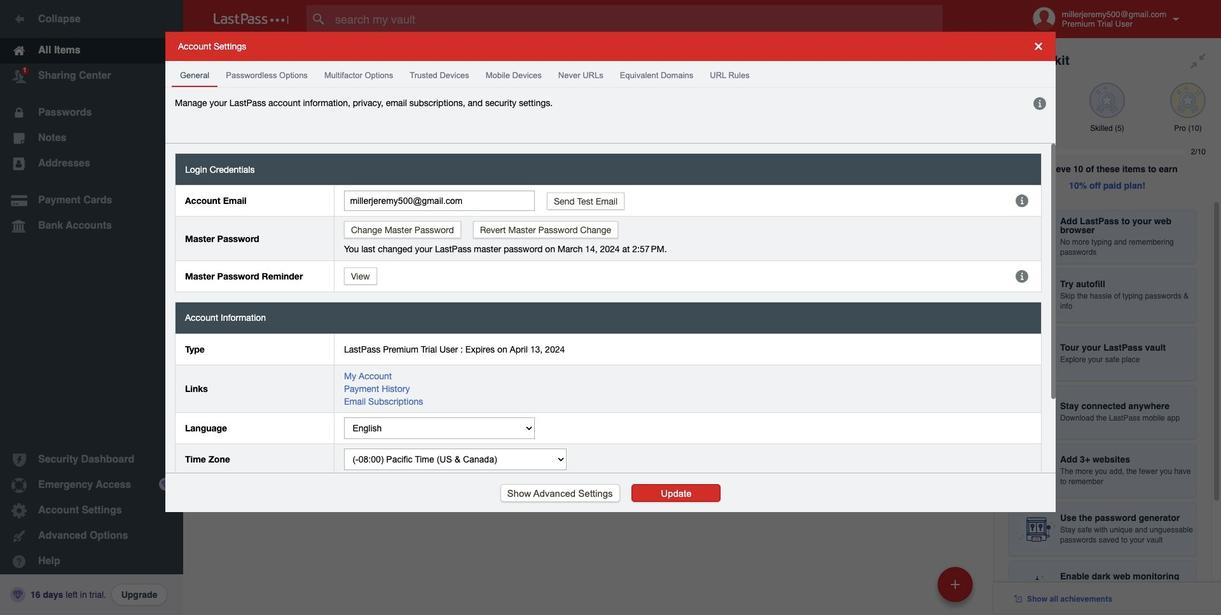 Task type: describe. For each thing, give the bounding box(es) containing it.
vault options navigation
[[183, 38, 994, 76]]

search my vault text field
[[307, 5, 968, 33]]

new item image
[[951, 581, 960, 590]]

lastpass image
[[214, 13, 289, 25]]

main navigation navigation
[[0, 0, 183, 616]]



Task type: vqa. For each thing, say whether or not it's contained in the screenshot.
password field
no



Task type: locate. For each thing, give the bounding box(es) containing it.
Search search field
[[307, 5, 968, 33]]

new item navigation
[[933, 564, 981, 616]]



